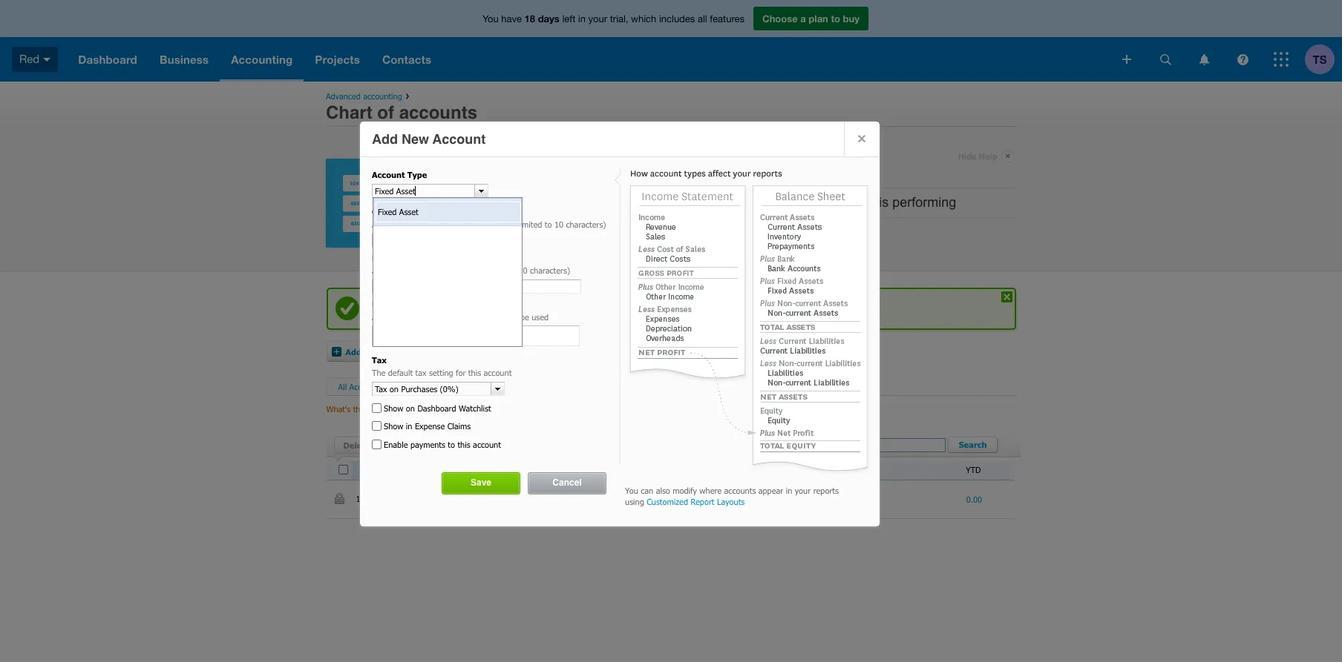 Task type: vqa. For each thing, say whether or not it's contained in the screenshot.
right 'Accounts'
yes



Task type: describe. For each thing, give the bounding box(es) containing it.
unique
[[379, 220, 404, 230]]

account inside code a unique code/number for this account (limited to 10 characters)
[[485, 220, 513, 230]]

cash
[[748, 495, 764, 505]]

ts
[[1313, 52, 1327, 66]]

account up fixed
[[372, 170, 405, 180]]

advanced accounting link
[[326, 91, 402, 101]]

search button
[[948, 437, 998, 455]]

assets
[[407, 382, 433, 392]]

1 horizontal spatial archive
[[679, 382, 706, 392]]

categorise every transaction in xero with our full chart of accounts
[[478, 165, 874, 179]]

change
[[454, 441, 485, 450]]

hide
[[958, 151, 977, 161]]

svg image inside red popup button
[[43, 58, 51, 61]]

of inside advanced accounting › chart of accounts
[[377, 102, 394, 123]]

account right the "new"
[[433, 131, 486, 147]]

0 horizontal spatial have
[[414, 303, 435, 314]]

red button
[[0, 37, 67, 82]]

account inside description a description of how this account should be used
[[464, 312, 492, 322]]

date.
[[423, 504, 441, 514]]

claims
[[447, 422, 471, 432]]

this for of
[[448, 312, 461, 322]]

customizing
[[587, 226, 658, 241]]

more
[[516, 226, 546, 241]]

hide help link
[[958, 148, 1014, 165]]

›
[[406, 89, 409, 102]]

our
[[725, 165, 745, 179]]

a for a description of how this account should be used
[[372, 312, 377, 322]]

1 vertical spatial archive
[[397, 441, 428, 450]]

asset for fixed asset
[[399, 207, 419, 217]]

for for code/number
[[457, 220, 467, 230]]

includes
[[659, 13, 695, 25]]

in inside you can also modify where accounts appear in your reports using
[[786, 486, 792, 496]]

using
[[625, 497, 644, 507]]

to down claims
[[448, 440, 455, 450]]

at
[[767, 495, 774, 505]]

name a short title for this account (limited to 150 characters)
[[372, 253, 570, 276]]

description a description of how this account should be used
[[372, 299, 549, 322]]

every
[[546, 165, 579, 179]]

red
[[19, 53, 40, 65]]

new
[[402, 131, 429, 147]]

export link
[[654, 341, 709, 362]]

of inside description a description of how this account should be used
[[421, 312, 428, 322]]

print pdf link
[[517, 341, 582, 362]]

been
[[438, 303, 459, 314]]

account inside the name a short title for this account (limited to 150 characters)
[[444, 266, 472, 276]]

also
[[656, 486, 670, 496]]

ts banner
[[0, 0, 1342, 82]]

accounts receivable link
[[423, 486, 496, 496]]

add account
[[346, 347, 397, 357]]

received
[[706, 495, 736, 505]]

1200
[[356, 495, 376, 504]]

150
[[514, 266, 528, 276]]

account right the bank
[[471, 347, 504, 357]]

not
[[678, 495, 690, 505]]

1 horizontal spatial type
[[825, 466, 842, 476]]

plan
[[809, 13, 828, 25]]

code for code a unique code/number for this account (limited to 10 characters)
[[372, 207, 392, 216]]

show on dashboard watchlist
[[384, 404, 491, 413]]

have inside you have 18 days left in your trial, which includes all features
[[501, 13, 522, 25]]

1 vertical spatial your
[[793, 195, 819, 210]]

company
[[514, 495, 547, 505]]

(limited for 150
[[475, 266, 502, 276]]

to left show
[[715, 195, 726, 210]]

your inside you can also modify where accounts appear in your reports using
[[795, 486, 811, 496]]

add for add bank account
[[430, 347, 445, 357]]

in inside you have 18 days left in your trial, which includes all features
[[578, 13, 586, 25]]

xero
[[666, 165, 694, 179]]

show
[[730, 195, 761, 210]]

transaction
[[583, 165, 648, 179]]

image of account type hierarchy image
[[614, 169, 872, 474]]

add bank account link
[[410, 341, 510, 362]]

your inside you have 18 days left in your trial, which includes all features
[[588, 13, 607, 25]]

advanced accounting › chart of accounts
[[326, 89, 477, 123]]

account up the
[[364, 347, 397, 357]]

performing
[[893, 195, 957, 210]]

balance
[[776, 495, 804, 505]]

of right full
[[806, 165, 817, 179]]

each
[[632, 195, 661, 210]]

add account link
[[326, 341, 403, 362]]

0 vertical spatial accounts
[[349, 382, 382, 392]]

account down 'xero'
[[665, 195, 711, 210]]

Show on Dashboard Watchlist checkbox
[[372, 404, 382, 413]]

to inside code a unique code/number for this account (limited to 10 characters)
[[545, 220, 552, 230]]

show for show on dashboard watchlist
[[384, 404, 403, 413]]

characters) for a unique code/number for this account (limited to 10 characters)
[[566, 220, 606, 230]]

description
[[372, 299, 419, 309]]

customized report layouts
[[647, 497, 745, 507]]

learn more about customizing the chart of accounts
[[478, 226, 786, 241]]

code/number
[[406, 220, 454, 230]]

show in expense claims
[[384, 422, 471, 432]]

type link
[[825, 466, 842, 476]]

modify
[[673, 486, 697, 496]]

chart of accounts link
[[769, 165, 874, 179]]

yet
[[693, 495, 704, 505]]

title
[[400, 266, 414, 276]]

18
[[525, 13, 535, 25]]

to inside the name a short title for this account (limited to 150 characters)
[[504, 266, 512, 276]]

1 horizontal spatial tax
[[487, 441, 502, 450]]

add for add account
[[346, 347, 361, 357]]

accounts right no in the bottom of the page
[[553, 439, 585, 449]]

you for 18
[[483, 13, 499, 25]]

1 horizontal spatial the
[[613, 495, 625, 505]]

tax the default tax setting for this account
[[372, 355, 512, 378]]

outstanding
[[423, 495, 467, 505]]

accounts inside you can also modify where accounts appear in your reports using
[[724, 486, 756, 496]]

change tax rate link
[[444, 437, 533, 454]]

ytd
[[966, 466, 981, 475]]

save
[[471, 478, 492, 488]]

features
[[710, 13, 745, 25]]

accounts up business at the right top of page
[[821, 165, 874, 179]]

to inside "accounts receivable outstanding invoices the company has issued out to the client but has not yet received in cash at balance date."
[[603, 495, 611, 505]]

export
[[669, 347, 696, 357]]

accounts right '8'
[[373, 303, 412, 314]]

used
[[532, 312, 549, 322]]

0.00 link
[[966, 495, 982, 505]]

description
[[379, 312, 419, 322]]

revenue
[[623, 382, 654, 392]]



Task type: locate. For each thing, give the bounding box(es) containing it.
on
[[613, 195, 628, 210], [406, 404, 415, 413]]

all
[[338, 382, 347, 392]]

no accounts selected
[[541, 439, 617, 449]]

1 horizontal spatial reports
[[813, 486, 839, 496]]

show for show in expense claims
[[384, 422, 403, 432]]

assets link
[[407, 382, 433, 392]]

1 horizontal spatial have
[[501, 13, 522, 25]]

import link
[[590, 341, 647, 362]]

a for a short title for this account (limited to 150 characters)
[[372, 266, 377, 276]]

archive down show in expense claims
[[397, 441, 428, 450]]

how inside description a description of how this account should be used
[[431, 312, 446, 322]]

where
[[700, 486, 722, 496]]

account up been
[[444, 266, 472, 276]]

advanced
[[326, 91, 361, 101]]

to left 10
[[545, 220, 552, 230]]

1 vertical spatial a
[[372, 266, 377, 276]]

code a unique code/number for this account (limited to 10 characters)
[[372, 207, 606, 230]]

(limited left 150
[[475, 266, 502, 276]]

no
[[541, 439, 551, 449]]

draw
[[581, 195, 610, 210]]

code up unique
[[372, 207, 392, 216]]

0 vertical spatial for
[[457, 220, 467, 230]]

1 vertical spatial show
[[384, 422, 403, 432]]

chart
[[684, 226, 714, 241]]

has down cancel button
[[549, 495, 562, 505]]

code link
[[363, 466, 415, 478]]

None text field
[[372, 326, 580, 347]]

watchlist
[[459, 404, 491, 413]]

the for customizing
[[662, 226, 680, 241]]

current asset
[[818, 495, 869, 504]]

the right invoices at the left of the page
[[500, 495, 512, 505]]

add for add new account
[[372, 131, 398, 147]]

the left chart
[[662, 226, 680, 241]]

1 vertical spatial name
[[430, 466, 451, 476]]

account down the financial
[[485, 220, 513, 230]]

this for title
[[429, 266, 442, 276]]

of
[[377, 102, 394, 123], [806, 165, 817, 179], [717, 226, 728, 241], [421, 312, 428, 322]]

characters) inside code a unique code/number for this account (limited to 10 characters)
[[566, 220, 606, 230]]

payments
[[410, 440, 445, 450]]

(limited
[[515, 220, 542, 230], [475, 266, 502, 276]]

account up liabilities
[[484, 369, 512, 378]]

account type
[[372, 170, 427, 180]]

have
[[501, 13, 522, 25], [414, 303, 435, 314]]

0 vertical spatial your
[[588, 13, 607, 25]]

pdf
[[560, 347, 577, 357]]

a for a unique code/number for this account (limited to 10 characters)
[[372, 220, 377, 230]]

2 vertical spatial for
[[456, 369, 466, 378]]

2 vertical spatial your
[[795, 486, 811, 496]]

1 a from the top
[[372, 220, 377, 230]]

0 vertical spatial a
[[372, 220, 377, 230]]

1 horizontal spatial (limited
[[515, 220, 542, 230]]

setting
[[429, 369, 453, 378]]

type up current
[[825, 466, 842, 476]]

for inside tax the default tax setting for this account
[[456, 369, 466, 378]]

in left cash
[[739, 495, 745, 505]]

0 horizontal spatial archive
[[397, 441, 428, 450]]

buy
[[843, 13, 860, 25]]

reports inside you can also modify where accounts appear in your reports using
[[813, 486, 839, 496]]

0 vertical spatial archive
[[679, 382, 706, 392]]

1 horizontal spatial svg image
[[1274, 52, 1289, 67]]

this inside tax the default tax setting for this account
[[468, 369, 481, 378]]

1 show from the top
[[384, 404, 403, 413]]

0 horizontal spatial type
[[407, 170, 427, 180]]

(limited inside code a unique code/number for this account (limited to 10 characters)
[[515, 220, 542, 230]]

of right chart
[[717, 226, 728, 241]]

liabilities
[[459, 382, 492, 392]]

show right "show on dashboard watchlist" option
[[384, 404, 403, 413]]

archive down export on the bottom of the page
[[679, 382, 706, 392]]

0 horizontal spatial has
[[549, 495, 562, 505]]

chart inside advanced accounting › chart of accounts
[[326, 102, 372, 123]]

1 vertical spatial have
[[414, 303, 435, 314]]

financial reports draw on each account to show how your business is performing
[[478, 195, 957, 210]]

0 horizontal spatial svg image
[[1160, 54, 1171, 65]]

client
[[627, 495, 646, 505]]

dashboard
[[418, 404, 456, 413]]

0 horizontal spatial (limited
[[475, 266, 502, 276]]

name inside the name a short title for this account (limited to 150 characters)
[[372, 253, 396, 263]]

bank
[[448, 347, 468, 357]]

0 vertical spatial on
[[613, 195, 628, 210]]

categorise
[[478, 165, 543, 179]]

1 horizontal spatial accounts
[[423, 486, 455, 496]]

you inside you can also modify where accounts appear in your reports using
[[625, 486, 638, 496]]

name down enable payments to this account
[[430, 466, 451, 476]]

can
[[641, 486, 654, 496]]

name up short
[[372, 253, 396, 263]]

code for code
[[363, 466, 384, 476]]

1 horizontal spatial name
[[430, 466, 451, 476]]

of down 'accounting'
[[377, 102, 394, 123]]

has
[[549, 495, 562, 505], [663, 495, 676, 505]]

tax left rate
[[487, 441, 502, 450]]

accounts up add new account
[[399, 102, 477, 123]]

you cannot delete/archive system accounts. image
[[334, 494, 344, 505]]

0 horizontal spatial reports
[[535, 195, 577, 210]]

how
[[765, 195, 789, 210], [431, 312, 446, 322]]

in right appear
[[786, 486, 792, 496]]

None checkbox
[[338, 465, 348, 475]]

asset right current
[[847, 495, 866, 504]]

0 vertical spatial how
[[765, 195, 789, 210]]

accounts down show
[[732, 226, 786, 241]]

1 horizontal spatial add
[[372, 131, 398, 147]]

for for title
[[416, 266, 426, 276]]

svg image
[[1274, 52, 1289, 67], [1160, 54, 1171, 65]]

tax up the
[[372, 355, 387, 365]]

your left trial,
[[588, 13, 607, 25]]

svg image
[[1199, 54, 1209, 65], [1237, 54, 1248, 65], [1123, 55, 1131, 64], [43, 58, 51, 61]]

type
[[407, 170, 427, 180], [825, 466, 842, 476]]

this inside code a unique code/number for this account (limited to 10 characters)
[[469, 220, 482, 230]]

show right show in expense claims checkbox in the left bottom of the page
[[384, 422, 403, 432]]

how right show
[[765, 195, 789, 210]]

what's this?
[[326, 405, 370, 414]]

0 horizontal spatial accounts
[[349, 382, 382, 392]]

your left current
[[795, 486, 811, 496]]

accounts up the date.
[[423, 486, 455, 496]]

is
[[879, 195, 889, 210]]

0 horizontal spatial name
[[372, 253, 396, 263]]

the left the using
[[613, 495, 625, 505]]

help
[[979, 151, 998, 161]]

has left not
[[663, 495, 676, 505]]

archive link
[[387, 437, 437, 454]]

type down the "new"
[[407, 170, 427, 180]]

to right out
[[603, 495, 611, 505]]

this down the financial
[[469, 220, 482, 230]]

accounts down the
[[349, 382, 382, 392]]

in up archive link
[[406, 422, 412, 432]]

on down assets
[[406, 404, 415, 413]]

1 vertical spatial on
[[406, 404, 415, 413]]

0 vertical spatial name
[[372, 253, 396, 263]]

accounts up 'layouts'
[[724, 486, 756, 496]]

to left buy in the top right of the page
[[831, 13, 840, 25]]

code inside code a unique code/number for this account (limited to 10 characters)
[[372, 207, 392, 216]]

should
[[494, 312, 518, 322]]

1 vertical spatial chart
[[769, 165, 802, 179]]

0 vertical spatial show
[[384, 404, 403, 413]]

1 vertical spatial accounts
[[423, 486, 455, 496]]

account left rate
[[473, 440, 501, 450]]

for right title
[[416, 266, 426, 276]]

this for code/number
[[469, 220, 482, 230]]

to left 150
[[504, 266, 512, 276]]

add left the bank
[[430, 347, 445, 357]]

1 horizontal spatial how
[[765, 195, 789, 210]]

add left the "new"
[[372, 131, 398, 147]]

learn more link
[[478, 226, 546, 241]]

in right left
[[578, 13, 586, 25]]

add new account
[[372, 131, 486, 147]]

1 has from the left
[[549, 495, 562, 505]]

account
[[665, 195, 711, 210], [485, 220, 513, 230], [444, 266, 472, 276], [464, 312, 492, 322], [484, 369, 512, 378], [473, 440, 501, 450]]

to inside ts banner
[[831, 13, 840, 25]]

0 horizontal spatial asset
[[399, 207, 419, 217]]

0 vertical spatial you
[[483, 13, 499, 25]]

1 vertical spatial how
[[431, 312, 446, 322]]

cancel
[[553, 478, 582, 488]]

expense
[[415, 422, 445, 432]]

a left short
[[372, 266, 377, 276]]

(limited for 10
[[515, 220, 542, 230]]

choose a plan to buy
[[762, 13, 860, 25]]

this up liabilities
[[468, 369, 481, 378]]

you left "18"
[[483, 13, 499, 25]]

this down claims
[[458, 440, 470, 450]]

in inside "accounts receivable outstanding invoices the company has issued out to the client but has not yet received in cash at balance date."
[[739, 495, 745, 505]]

(limited inside the name a short title for this account (limited to 150 characters)
[[475, 266, 502, 276]]

None text field
[[373, 185, 474, 197], [372, 234, 437, 248], [372, 280, 581, 294], [373, 383, 491, 396], [759, 438, 946, 453], [373, 185, 474, 197], [372, 234, 437, 248], [372, 280, 581, 294], [373, 383, 491, 396], [759, 438, 946, 453]]

Enable payments to this account checkbox
[[372, 440, 382, 450]]

have left "18"
[[501, 13, 522, 25]]

you for also
[[625, 486, 638, 496]]

0 vertical spatial (limited
[[515, 220, 542, 230]]

1 horizontal spatial has
[[663, 495, 676, 505]]

account left should
[[464, 312, 492, 322]]

all accounts link
[[338, 382, 382, 392]]

chart down advanced at the top of page
[[326, 102, 372, 123]]

the
[[662, 226, 680, 241], [500, 495, 512, 505], [613, 495, 625, 505]]

your down chart of accounts link
[[793, 195, 819, 210]]

1 vertical spatial code
[[363, 466, 384, 476]]

this
[[469, 220, 482, 230], [429, 266, 442, 276], [448, 312, 461, 322], [468, 369, 481, 378], [458, 440, 470, 450]]

a inside the name a short title for this account (limited to 150 characters)
[[372, 266, 377, 276]]

characters) right 150
[[530, 266, 570, 276]]

8
[[365, 303, 370, 314]]

account inside tax the default tax setting for this account
[[484, 369, 512, 378]]

a inside description a description of how this account should be used
[[372, 312, 377, 322]]

characters) for a short title for this account (limited to 150 characters)
[[530, 266, 570, 276]]

invoices
[[469, 495, 497, 505]]

how right description
[[431, 312, 446, 322]]

1 horizontal spatial chart
[[769, 165, 802, 179]]

0 vertical spatial chart
[[326, 102, 372, 123]]

0 vertical spatial reports
[[535, 195, 577, 210]]

appear
[[759, 486, 783, 496]]

a
[[372, 220, 377, 230], [372, 266, 377, 276], [372, 312, 377, 322]]

0 vertical spatial have
[[501, 13, 522, 25]]

a
[[801, 13, 806, 25]]

chart right full
[[769, 165, 802, 179]]

0 horizontal spatial on
[[406, 404, 415, 413]]

Show in Expense Claims checkbox
[[372, 422, 382, 432]]

characters) inside the name a short title for this account (limited to 150 characters)
[[530, 266, 570, 276]]

2 horizontal spatial add
[[430, 347, 445, 357]]

fixed asset
[[378, 207, 419, 217]]

accounts
[[349, 382, 382, 392], [423, 486, 455, 496]]

characters) down the draw
[[566, 220, 606, 230]]

1 vertical spatial you
[[625, 486, 638, 496]]

0 horizontal spatial chart
[[326, 102, 372, 123]]

2 horizontal spatial the
[[662, 226, 680, 241]]

on right the draw
[[613, 195, 628, 210]]

2 has from the left
[[663, 495, 676, 505]]

for
[[457, 220, 467, 230], [416, 266, 426, 276], [456, 369, 466, 378]]

0 horizontal spatial add
[[346, 347, 361, 357]]

a inside code a unique code/number for this account (limited to 10 characters)
[[372, 220, 377, 230]]

reports up 10
[[535, 195, 577, 210]]

you inside you have 18 days left in your trial, which includes all features
[[483, 13, 499, 25]]

1 vertical spatial characters)
[[530, 266, 570, 276]]

for inside the name a short title for this account (limited to 150 characters)
[[416, 266, 426, 276]]

a left unique
[[372, 220, 377, 230]]

this left archived
[[448, 312, 461, 322]]

asset up unique
[[399, 207, 419, 217]]

this inside the name a short title for this account (limited to 150 characters)
[[429, 266, 442, 276]]

0 horizontal spatial you
[[483, 13, 499, 25]]

2 vertical spatial a
[[372, 312, 377, 322]]

fixed
[[378, 207, 397, 217]]

2 a from the top
[[372, 266, 377, 276]]

1 horizontal spatial you
[[625, 486, 638, 496]]

1 horizontal spatial on
[[613, 195, 628, 210]]

what's
[[326, 405, 351, 414]]

the for invoices
[[500, 495, 512, 505]]

reports
[[535, 195, 577, 210], [813, 486, 839, 496]]

0 horizontal spatial tax
[[372, 355, 387, 365]]

1 vertical spatial (limited
[[475, 266, 502, 276]]

but
[[649, 495, 661, 505]]

you up the using
[[625, 486, 638, 496]]

the
[[372, 369, 386, 378]]

this inside description a description of how this account should be used
[[448, 312, 461, 322]]

days
[[538, 13, 560, 25]]

ts button
[[1305, 37, 1342, 82]]

1 vertical spatial reports
[[813, 486, 839, 496]]

for right code/number
[[457, 220, 467, 230]]

about
[[550, 226, 584, 241]]

enable
[[384, 440, 408, 450]]

delete
[[343, 441, 370, 450]]

this right title
[[429, 266, 442, 276]]

2 show from the top
[[384, 422, 403, 432]]

search
[[959, 440, 987, 450]]

accounts inside advanced accounting › chart of accounts
[[399, 102, 477, 123]]

accounts inside "accounts receivable outstanding invoices the company has issued out to the client but has not yet received in cash at balance date."
[[423, 486, 455, 496]]

1 horizontal spatial asset
[[847, 495, 866, 504]]

0 horizontal spatial the
[[500, 495, 512, 505]]

for inside code a unique code/number for this account (limited to 10 characters)
[[457, 220, 467, 230]]

code down enable payments to this account checkbox
[[363, 466, 384, 476]]

print
[[538, 347, 558, 357]]

for up liabilities
[[456, 369, 466, 378]]

3 a from the top
[[372, 312, 377, 322]]

you have 18 days left in your trial, which includes all features
[[483, 13, 745, 25]]

of left been
[[421, 312, 428, 322]]

out
[[589, 495, 601, 505]]

have left been
[[414, 303, 435, 314]]

0 vertical spatial characters)
[[566, 220, 606, 230]]

(limited left 10
[[515, 220, 542, 230]]

0 horizontal spatial how
[[431, 312, 446, 322]]

accounts receivable outstanding invoices the company has issued out to the client but has not yet received in cash at balance date.
[[423, 486, 804, 514]]

10
[[555, 220, 563, 230]]

1 vertical spatial for
[[416, 266, 426, 276]]

asset for current asset
[[847, 495, 866, 504]]

1 vertical spatial type
[[825, 466, 842, 476]]

tax inside tax the default tax setting for this account
[[372, 355, 387, 365]]

name for name a short title for this account (limited to 150 characters)
[[372, 253, 396, 263]]

8 accounts have been archived
[[365, 303, 499, 314]]

0 vertical spatial asset
[[399, 207, 419, 217]]

1 vertical spatial asset
[[847, 495, 866, 504]]

add up all accounts on the bottom of page
[[346, 347, 361, 357]]

delete link
[[334, 437, 380, 454]]

chart
[[326, 102, 372, 123], [769, 165, 802, 179]]

financial
[[478, 195, 532, 210]]

you
[[483, 13, 499, 25], [625, 486, 638, 496]]

1 vertical spatial tax
[[487, 441, 502, 450]]

import
[[604, 347, 633, 357]]

in left 'xero'
[[652, 165, 662, 179]]

reports down "type" link
[[813, 486, 839, 496]]

receivable
[[458, 486, 496, 496]]

liabilities link
[[459, 382, 492, 392]]

0 vertical spatial tax
[[372, 355, 387, 365]]

name for name
[[430, 466, 451, 476]]

0 vertical spatial code
[[372, 207, 392, 216]]

selected
[[588, 439, 617, 449]]

characters)
[[566, 220, 606, 230], [530, 266, 570, 276]]

tax
[[415, 369, 427, 378]]

cancel button
[[529, 474, 606, 494]]

a right '8'
[[372, 312, 377, 322]]

0 vertical spatial type
[[407, 170, 427, 180]]



